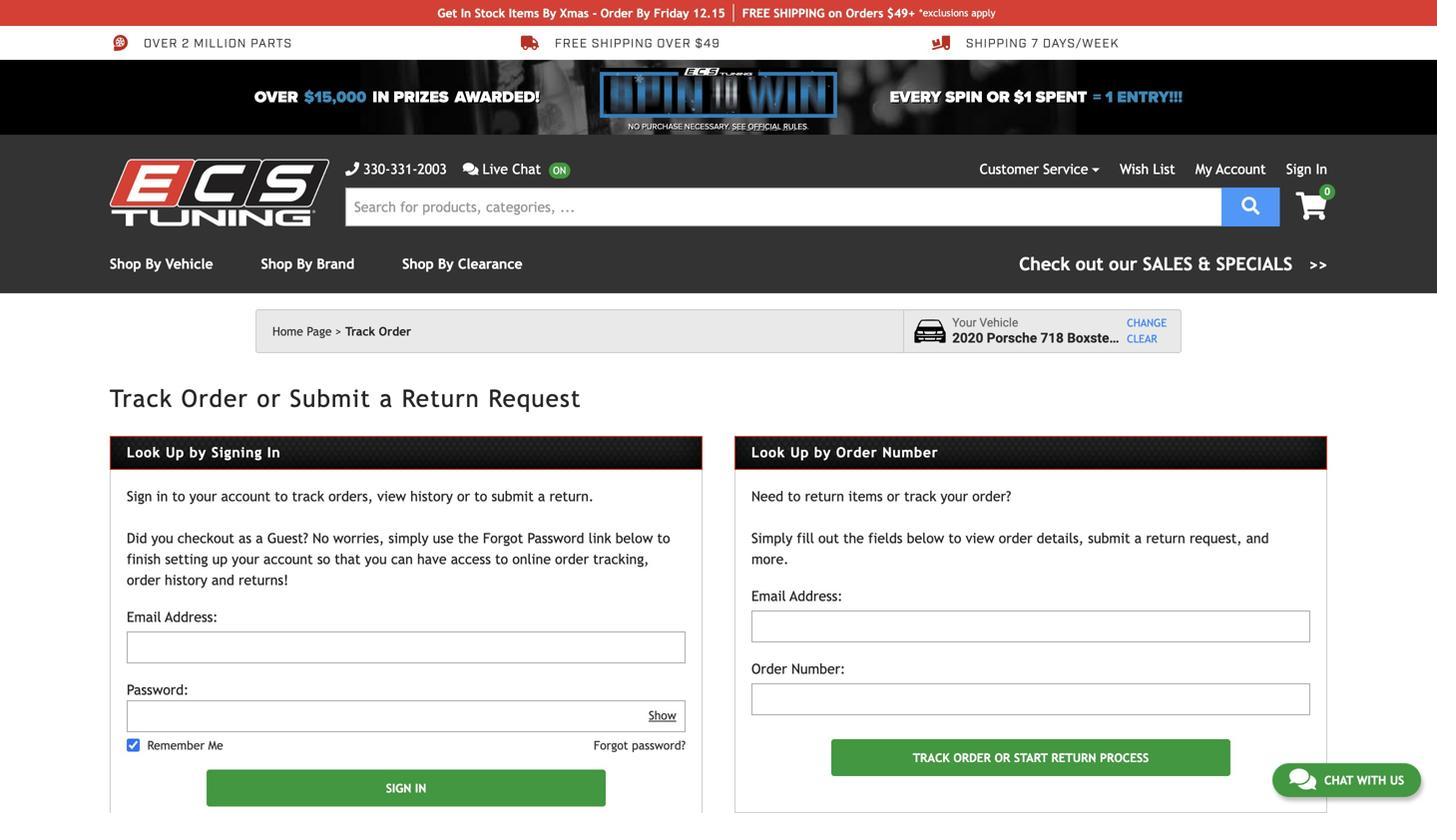 Task type: vqa. For each thing, say whether or not it's contained in the screenshot.
the "Email" related to Did you checkout as a Guest? No worries, simply use the Forgot Password link below to finish setting up your account so that you can have access to online order tracking, order history and returns!
yes



Task type: locate. For each thing, give the bounding box(es) containing it.
0 vertical spatial and
[[1247, 530, 1269, 546]]

details,
[[1037, 530, 1084, 546]]

start
[[1014, 751, 1048, 765]]

0 vertical spatial sign
[[1287, 161, 1312, 177]]

wish list link
[[1120, 161, 1176, 177]]

1 horizontal spatial over
[[255, 88, 298, 107]]

by for order
[[815, 445, 832, 461]]

track for track order or submit a return request
[[110, 385, 173, 413]]

by left clearance
[[438, 256, 454, 272]]

sign in for sign in button
[[386, 781, 427, 795]]

order left details,
[[999, 530, 1033, 546]]

a inside simply fill out the fields below to view order details, submit a return request, and more.
[[1135, 530, 1142, 546]]

chat with us
[[1325, 774, 1405, 788]]

comments image
[[1290, 768, 1317, 792]]

order
[[601, 6, 633, 20], [379, 324, 411, 338], [181, 385, 249, 413], [836, 445, 878, 461], [752, 661, 787, 677], [954, 751, 991, 765]]

1 horizontal spatial order
[[555, 551, 589, 567]]

in down the look up by signing in
[[156, 488, 168, 504]]

1 vertical spatial sign in
[[386, 781, 427, 795]]

1 horizontal spatial by
[[815, 445, 832, 461]]

0 horizontal spatial sign in
[[386, 781, 427, 795]]

330-331-2003 link
[[345, 159, 447, 180]]

you left can
[[365, 551, 387, 567]]

my
[[1196, 161, 1213, 177]]

sign for sign in link
[[1287, 161, 1312, 177]]

1 horizontal spatial return
[[1146, 530, 1186, 546]]

1
[[1106, 88, 1113, 107]]

shipping 7 days/week
[[966, 36, 1119, 52]]

to up access
[[474, 488, 487, 504]]

email address: down 'more.' at right bottom
[[752, 588, 843, 604]]

or inside button
[[995, 751, 1011, 765]]

or left $1 on the top right of the page
[[987, 88, 1010, 107]]

return inside button
[[1052, 751, 1097, 765]]

account
[[221, 488, 271, 504], [264, 551, 313, 567]]

1 horizontal spatial look
[[752, 445, 786, 461]]

0 horizontal spatial forgot
[[483, 530, 523, 546]]

1 horizontal spatial sign
[[386, 781, 412, 795]]

up left signing
[[166, 445, 185, 461]]

a left request,
[[1135, 530, 1142, 546]]

change clear
[[1127, 317, 1167, 345]]

1 horizontal spatial below
[[907, 530, 945, 546]]

sign
[[1287, 161, 1312, 177], [127, 488, 152, 504], [386, 781, 412, 795]]

330-
[[363, 161, 391, 177]]

look up did in the bottom left of the page
[[127, 445, 161, 461]]

below inside simply fill out the fields below to view order details, submit a return request, and more.
[[907, 530, 945, 546]]

phone image
[[345, 162, 359, 176]]

to right fields
[[949, 530, 962, 546]]

access
[[451, 551, 491, 567]]

return right start
[[1052, 751, 1097, 765]]

Search text field
[[345, 188, 1222, 227]]

1 vertical spatial submit
[[1088, 530, 1131, 546]]

0 horizontal spatial submit
[[492, 488, 534, 504]]

your up 'checkout'
[[189, 488, 217, 504]]

over inside 'link'
[[144, 36, 178, 52]]

2 horizontal spatial shop
[[402, 256, 434, 272]]

email address: down setting
[[127, 609, 218, 625]]

0 horizontal spatial and
[[212, 572, 234, 588]]

a
[[380, 385, 393, 413], [538, 488, 545, 504], [256, 530, 263, 546], [1135, 530, 1142, 546]]

view down order?
[[966, 530, 995, 546]]

view right orders,
[[377, 488, 406, 504]]

view
[[377, 488, 406, 504], [966, 530, 995, 546]]

by left brand
[[297, 256, 313, 272]]

1 horizontal spatial submit
[[1088, 530, 1131, 546]]

you right did in the bottom left of the page
[[151, 530, 173, 546]]

7
[[1032, 36, 1039, 52]]

0 horizontal spatial up
[[166, 445, 185, 461]]

2 horizontal spatial order
[[999, 530, 1033, 546]]

live chat
[[483, 161, 541, 177]]

over
[[657, 36, 691, 52]]

2 by from the left
[[815, 445, 832, 461]]

order down password
[[555, 551, 589, 567]]

1 vertical spatial in
[[156, 488, 168, 504]]

and down up
[[212, 572, 234, 588]]

1 horizontal spatial chat
[[1325, 774, 1354, 788]]

0 vertical spatial address:
[[790, 588, 843, 604]]

1 horizontal spatial view
[[966, 530, 995, 546]]

more.
[[752, 551, 789, 567]]

1 horizontal spatial up
[[791, 445, 810, 461]]

1 vertical spatial order
[[555, 551, 589, 567]]

0 horizontal spatial email address:
[[127, 609, 218, 625]]

free shipping over $49 link
[[521, 34, 720, 52]]

change
[[1127, 317, 1167, 329]]

order left start
[[954, 751, 991, 765]]

customer
[[980, 161, 1039, 177]]

330-331-2003
[[363, 161, 447, 177]]

forgot password?
[[594, 739, 686, 752]]

track up the look up by signing in
[[110, 385, 173, 413]]

1 horizontal spatial the
[[844, 530, 864, 546]]

free
[[742, 6, 770, 20]]

return.
[[550, 488, 594, 504]]

*exclusions apply link
[[919, 5, 996, 20]]

0 horizontal spatial shop
[[110, 256, 141, 272]]

your down as
[[232, 551, 259, 567]]

list
[[1153, 161, 1176, 177]]

and right request,
[[1247, 530, 1269, 546]]

below
[[616, 530, 653, 546], [907, 530, 945, 546]]

did
[[127, 530, 147, 546]]

me
[[208, 739, 223, 752]]

by left signing
[[190, 445, 207, 461]]

=
[[1093, 88, 1102, 107]]

1 vertical spatial account
[[264, 551, 313, 567]]

your left order?
[[941, 488, 968, 504]]

1 vertical spatial and
[[212, 572, 234, 588]]

to up 'checkout'
[[172, 488, 185, 504]]

2 shop from the left
[[261, 256, 293, 272]]

by left "friday"
[[637, 6, 650, 20]]

track down number
[[904, 488, 937, 504]]

wish list
[[1120, 161, 1176, 177]]

2 horizontal spatial sign
[[1287, 161, 1312, 177]]

0 horizontal spatial by
[[190, 445, 207, 461]]

return left request,
[[1146, 530, 1186, 546]]

to left online
[[495, 551, 508, 567]]

0 vertical spatial chat
[[512, 161, 541, 177]]

sign for sign in button
[[386, 781, 412, 795]]

0 vertical spatial forgot
[[483, 530, 523, 546]]

2 track from the left
[[904, 488, 937, 504]]

2 vertical spatial track
[[913, 751, 950, 765]]

no up so
[[313, 530, 329, 546]]

or left 'submit'
[[257, 385, 282, 413]]

by up need to return items or track your order?
[[815, 445, 832, 461]]

forgot up online
[[483, 530, 523, 546]]

1 vertical spatial you
[[365, 551, 387, 567]]

order number:
[[752, 661, 846, 677]]

0 vertical spatial account
[[221, 488, 271, 504]]

1 horizontal spatial and
[[1247, 530, 1269, 546]]

1 vertical spatial address:
[[165, 609, 218, 625]]

order inside simply fill out the fields below to view order details, submit a return request, and more.
[[999, 530, 1033, 546]]

no left purchase
[[628, 122, 640, 132]]

1 horizontal spatial forgot
[[594, 739, 628, 752]]

None checkbox
[[127, 739, 140, 752]]

a inside did you checkout as a guest? no worries, simply use the forgot password link below to finish setting up your account so that you can have access to online order tracking, order history and returns!
[[256, 530, 263, 546]]

the right out
[[844, 530, 864, 546]]

shop by brand link
[[261, 256, 354, 272]]

no inside did you checkout as a guest? no worries, simply use the forgot password link below to finish setting up your account so that you can have access to online order tracking, order history and returns!
[[313, 530, 329, 546]]

to right need
[[788, 488, 801, 504]]

1 horizontal spatial your
[[232, 551, 259, 567]]

or left start
[[995, 751, 1011, 765]]

3 shop from the left
[[402, 256, 434, 272]]

2 below from the left
[[907, 530, 945, 546]]

0 horizontal spatial track
[[292, 488, 324, 504]]

0 horizontal spatial track
[[110, 385, 173, 413]]

email down finish
[[127, 609, 161, 625]]

in
[[373, 88, 390, 107], [156, 488, 168, 504]]

up for return
[[791, 445, 810, 461]]

1 vertical spatial forgot
[[594, 739, 628, 752]]

1 vertical spatial chat
[[1325, 774, 1354, 788]]

1 track from the left
[[292, 488, 324, 504]]

0 horizontal spatial over
[[144, 36, 178, 52]]

below up tracking,
[[616, 530, 653, 546]]

sign in for sign in link
[[1287, 161, 1328, 177]]

look
[[127, 445, 161, 461], [752, 445, 786, 461]]

1 horizontal spatial return
[[1052, 751, 1097, 765]]

return down the track order on the left
[[402, 385, 480, 413]]

0 vertical spatial email
[[752, 588, 786, 604]]

1 horizontal spatial track
[[904, 488, 937, 504]]

over
[[144, 36, 178, 52], [255, 88, 298, 107]]

email for did you checkout as a guest? no worries, simply use the forgot password link below to finish setting up your account so that you can have access to online order tracking, order history and returns!
[[127, 609, 161, 625]]

show link
[[640, 701, 686, 733]]

track for track order or start return process
[[913, 751, 950, 765]]

ecs tuning 'spin to win' contest logo image
[[600, 68, 838, 118]]

return
[[402, 385, 480, 413], [1052, 751, 1097, 765]]

forgot
[[483, 530, 523, 546], [594, 739, 628, 752]]

below inside did you checkout as a guest? no worries, simply use the forgot password link below to finish setting up your account so that you can have access to online order tracking, order history and returns!
[[616, 530, 653, 546]]

chat left "with"
[[1325, 774, 1354, 788]]

1 horizontal spatial email
[[752, 588, 786, 604]]

home page link
[[273, 324, 342, 338]]

over 2 million parts
[[144, 36, 292, 52]]

sign in
[[1287, 161, 1328, 177], [386, 781, 427, 795]]

shop for shop by vehicle
[[110, 256, 141, 272]]

so
[[317, 551, 330, 567]]

order up the look up by signing in
[[181, 385, 249, 413]]

1 vertical spatial email
[[127, 609, 161, 625]]

sign in inside button
[[386, 781, 427, 795]]

history up the use
[[410, 488, 453, 504]]

in left prizes
[[373, 88, 390, 107]]

track inside button
[[913, 751, 950, 765]]

1 vertical spatial return
[[1146, 530, 1186, 546]]

fields
[[869, 530, 903, 546]]

1 vertical spatial return
[[1052, 751, 1097, 765]]

0 vertical spatial email address:
[[752, 588, 843, 604]]

up
[[212, 551, 228, 567]]

0 horizontal spatial address:
[[165, 609, 218, 625]]

1 vertical spatial email address:
[[127, 609, 218, 625]]

None text field
[[752, 684, 1311, 716]]

0 horizontal spatial vehicle
[[165, 256, 213, 272]]

1 horizontal spatial no
[[628, 122, 640, 132]]

0 vertical spatial return
[[402, 385, 480, 413]]

forgot left password?
[[594, 739, 628, 752]]

by for signing
[[190, 445, 207, 461]]

look up need
[[752, 445, 786, 461]]

1 horizontal spatial history
[[410, 488, 453, 504]]

address: down setting
[[165, 609, 218, 625]]

shop by clearance link
[[402, 256, 523, 272]]

or
[[987, 88, 1010, 107], [257, 385, 282, 413], [457, 488, 470, 504], [887, 488, 900, 504], [995, 751, 1011, 765]]

submit inside simply fill out the fields below to view order details, submit a return request, and more.
[[1088, 530, 1131, 546]]

address: down fill
[[790, 588, 843, 604]]

chat right live
[[512, 161, 541, 177]]

1 horizontal spatial shop
[[261, 256, 293, 272]]

ping
[[799, 6, 825, 20]]

a right as
[[256, 530, 263, 546]]

shipping 7 days/week link
[[932, 34, 1119, 52]]

1 vertical spatial track
[[110, 385, 173, 413]]

a left return.
[[538, 488, 545, 504]]

0 vertical spatial order
[[999, 530, 1033, 546]]

1 horizontal spatial address:
[[790, 588, 843, 604]]

1 vertical spatial sign
[[127, 488, 152, 504]]

0 horizontal spatial history
[[165, 572, 207, 588]]

email
[[752, 588, 786, 604], [127, 609, 161, 625]]

track left orders,
[[292, 488, 324, 504]]

2 look from the left
[[752, 445, 786, 461]]

over for over 2 million parts
[[144, 36, 178, 52]]

0 vertical spatial view
[[377, 488, 406, 504]]

0 vertical spatial track
[[345, 324, 375, 338]]

1 vertical spatial no
[[313, 530, 329, 546]]

below right fields
[[907, 530, 945, 546]]

1 below from the left
[[616, 530, 653, 546]]

1 vertical spatial view
[[966, 530, 995, 546]]

1 vertical spatial history
[[165, 572, 207, 588]]

us
[[1390, 774, 1405, 788]]

to inside simply fill out the fields below to view order details, submit a return request, and more.
[[949, 530, 962, 546]]

0 horizontal spatial return
[[402, 385, 480, 413]]

1 up from the left
[[166, 445, 185, 461]]

vehicle right your
[[980, 316, 1019, 330]]

home
[[273, 324, 303, 338]]

0 horizontal spatial below
[[616, 530, 653, 546]]

need
[[752, 488, 784, 504]]

1 horizontal spatial you
[[365, 551, 387, 567]]

track order or submit a return request
[[110, 385, 582, 413]]

spent
[[1036, 88, 1087, 107]]

1 look from the left
[[127, 445, 161, 461]]

clear
[[1127, 333, 1158, 345]]

0 horizontal spatial order
[[127, 572, 161, 588]]

None password field
[[127, 701, 640, 733]]

entry!!!
[[1117, 88, 1183, 107]]

$49
[[695, 36, 720, 52]]

parts
[[251, 36, 292, 52]]

clear link
[[1127, 331, 1167, 348]]

the inside simply fill out the fields below to view order details, submit a return request, and more.
[[844, 530, 864, 546]]

to right link
[[657, 530, 670, 546]]

and inside did you checkout as a guest? no worries, simply use the forgot password link below to finish setting up your account so that you can have access to online order tracking, order history and returns!
[[212, 572, 234, 588]]

by down 'ecs tuning' image
[[146, 256, 161, 272]]

track left start
[[913, 751, 950, 765]]

order right page on the top of the page
[[379, 324, 411, 338]]

1 horizontal spatial track
[[345, 324, 375, 338]]

1 horizontal spatial sign in
[[1287, 161, 1328, 177]]

1 horizontal spatial in
[[373, 88, 390, 107]]

submit left return.
[[492, 488, 534, 504]]

up up fill
[[791, 445, 810, 461]]

0 horizontal spatial you
[[151, 530, 173, 546]]

0 horizontal spatial chat
[[512, 161, 541, 177]]

you
[[151, 530, 173, 546], [365, 551, 387, 567]]

by
[[190, 445, 207, 461], [815, 445, 832, 461]]

over 2 million parts link
[[110, 34, 292, 52]]

1 shop from the left
[[110, 256, 141, 272]]

0 vertical spatial vehicle
[[165, 256, 213, 272]]

1 by from the left
[[190, 445, 207, 461]]

2 horizontal spatial your
[[941, 488, 968, 504]]

0 horizontal spatial look
[[127, 445, 161, 461]]

2 the from the left
[[844, 530, 864, 546]]

account down guest?
[[264, 551, 313, 567]]

the up access
[[458, 530, 479, 546]]

2 vertical spatial sign
[[386, 781, 412, 795]]

0 horizontal spatial email
[[127, 609, 161, 625]]

by
[[543, 6, 556, 20], [637, 6, 650, 20], [146, 256, 161, 272], [297, 256, 313, 272], [438, 256, 454, 272]]

sales & specials link
[[1020, 251, 1328, 278]]

vehicle down 'ecs tuning' image
[[165, 256, 213, 272]]

submit right details,
[[1088, 530, 1131, 546]]

shopping cart image
[[1296, 192, 1328, 220]]

1 the from the left
[[458, 530, 479, 546]]

email address:
[[752, 588, 843, 604], [127, 609, 218, 625]]

free shipping over $49
[[555, 36, 720, 52]]

order up items at the right of the page
[[836, 445, 878, 461]]

2 vertical spatial order
[[127, 572, 161, 588]]

over down parts
[[255, 88, 298, 107]]

order inside track order or start return process button
[[954, 751, 991, 765]]

over left 2 at left
[[144, 36, 178, 52]]

0 vertical spatial sign in
[[1287, 161, 1328, 177]]

sign inside button
[[386, 781, 412, 795]]

0 horizontal spatial return
[[805, 488, 844, 504]]

account up as
[[221, 488, 271, 504]]

your inside did you checkout as a guest? no worries, simply use the forgot password link below to finish setting up your account so that you can have access to online order tracking, order history and returns!
[[232, 551, 259, 567]]

order down finish
[[127, 572, 161, 588]]

by left xmas on the top of page
[[543, 6, 556, 20]]

or for track order or submit a return request
[[257, 385, 282, 413]]

0 horizontal spatial the
[[458, 530, 479, 546]]

password?
[[632, 739, 686, 752]]

days/week
[[1043, 36, 1119, 52]]

track right page on the top of the page
[[345, 324, 375, 338]]

shop for shop by clearance
[[402, 256, 434, 272]]

address: for checkout
[[165, 609, 218, 625]]

12.15
[[693, 6, 725, 20]]

2 up from the left
[[791, 445, 810, 461]]

2 horizontal spatial track
[[913, 751, 950, 765]]

history
[[410, 488, 453, 504], [165, 572, 207, 588]]

history down setting
[[165, 572, 207, 588]]

submit
[[290, 385, 371, 413]]

look for look up by order number
[[752, 445, 786, 461]]

None email field
[[752, 611, 1311, 643], [127, 632, 686, 664], [752, 611, 1311, 643], [127, 632, 686, 664]]

return left items at the right of the page
[[805, 488, 844, 504]]

my account link
[[1196, 161, 1266, 177]]

email down 'more.' at right bottom
[[752, 588, 786, 604]]

xmas
[[560, 6, 589, 20]]

see official rules link
[[732, 121, 807, 133]]

need to return items or track your order?
[[752, 488, 1011, 504]]

return inside simply fill out the fields below to view order details, submit a return request, and more.
[[1146, 530, 1186, 546]]



Task type: describe. For each thing, give the bounding box(es) containing it.
shipping
[[592, 36, 653, 52]]

your
[[953, 316, 977, 330]]

live
[[483, 161, 508, 177]]

no purchase necessary. see official rules .
[[628, 122, 809, 132]]

setting
[[165, 551, 208, 567]]

shipping
[[966, 36, 1028, 52]]

service
[[1043, 161, 1089, 177]]

account
[[1216, 161, 1266, 177]]

0 vertical spatial you
[[151, 530, 173, 546]]

$1
[[1014, 88, 1032, 107]]

purchase
[[642, 122, 683, 132]]

0 vertical spatial in
[[373, 88, 390, 107]]

by for shop by clearance
[[438, 256, 454, 272]]

email for simply fill out the fields below to view order details, submit a return request, and more.
[[752, 588, 786, 604]]

or for every spin or $1 spent = 1 entry!!!
[[987, 88, 1010, 107]]

items
[[509, 6, 539, 20]]

to up guest?
[[275, 488, 288, 504]]

ship
[[774, 6, 799, 20]]

view inside simply fill out the fields below to view order details, submit a return request, and more.
[[966, 530, 995, 546]]

or for track order or start return process
[[995, 751, 1011, 765]]

fill
[[797, 530, 814, 546]]

track order or start return process
[[913, 751, 1149, 765]]

forgot inside did you checkout as a guest? no worries, simply use the forgot password link below to finish setting up your account so that you can have access to online order tracking, order history and returns!
[[483, 530, 523, 546]]

clearance
[[458, 256, 523, 272]]

up for to
[[166, 445, 185, 461]]

0 vertical spatial return
[[805, 488, 844, 504]]

show
[[649, 709, 676, 723]]

did you checkout as a guest? no worries, simply use the forgot password link below to finish setting up your account so that you can have access to online order tracking, order history and returns!
[[127, 530, 670, 588]]

over for over $15,000 in prizes
[[255, 88, 298, 107]]

1 horizontal spatial vehicle
[[980, 316, 1019, 330]]

checkout
[[178, 530, 234, 546]]

on
[[829, 6, 843, 20]]

0 horizontal spatial view
[[377, 488, 406, 504]]

email address: for simply fill out the fields below to view order details, submit a return request, and more.
[[752, 588, 843, 604]]

as
[[239, 530, 252, 546]]

signing
[[211, 445, 262, 461]]

free ship ping on orders $49+ *exclusions apply
[[742, 6, 996, 20]]

shop by vehicle
[[110, 256, 213, 272]]

search image
[[1242, 197, 1260, 215]]

every
[[890, 88, 942, 107]]

simply fill out the fields below to view order details, submit a return request, and more.
[[752, 530, 1269, 567]]

change link
[[1127, 315, 1167, 331]]

use
[[433, 530, 454, 546]]

number
[[883, 445, 939, 461]]

or up access
[[457, 488, 470, 504]]

track order or start return process button
[[832, 740, 1231, 776]]

0
[[1325, 186, 1331, 197]]

live chat link
[[463, 159, 570, 180]]

2003
[[418, 161, 447, 177]]

history inside did you checkout as a guest? no worries, simply use the forgot password link below to finish setting up your account so that you can have access to online order tracking, order history and returns!
[[165, 572, 207, 588]]

order right -
[[601, 6, 633, 20]]

online
[[513, 551, 551, 567]]

sales
[[1143, 254, 1193, 275]]

can
[[391, 551, 413, 567]]

over $15,000 in prizes
[[255, 88, 449, 107]]

returns!
[[239, 572, 289, 588]]

wish
[[1120, 161, 1149, 177]]

email address: for did you checkout as a guest? no worries, simply use the forgot password link below to finish setting up your account so that you can have access to online order tracking, order history and returns!
[[127, 609, 218, 625]]

free
[[555, 36, 588, 52]]

items
[[849, 488, 883, 504]]

address: for out
[[790, 588, 843, 604]]

shop for shop by brand
[[261, 256, 293, 272]]

comments image
[[463, 162, 479, 176]]

account inside did you checkout as a guest? no worries, simply use the forgot password link below to finish setting up your account so that you can have access to online order tracking, order history and returns!
[[264, 551, 313, 567]]

by for shop by brand
[[297, 256, 313, 272]]

number:
[[792, 661, 846, 677]]

customer service button
[[980, 159, 1100, 180]]

password
[[528, 530, 584, 546]]

0 horizontal spatial your
[[189, 488, 217, 504]]

0 horizontal spatial sign
[[127, 488, 152, 504]]

sign in link
[[1287, 161, 1328, 177]]

home page
[[273, 324, 332, 338]]

every spin or $1 spent = 1 entry!!!
[[890, 88, 1183, 107]]

specials
[[1217, 254, 1293, 275]]

look up by signing in
[[127, 445, 281, 461]]

finish
[[127, 551, 161, 567]]

official
[[748, 122, 782, 132]]

order left number:
[[752, 661, 787, 677]]

in inside button
[[415, 781, 427, 795]]

shop by vehicle link
[[110, 256, 213, 272]]

by for shop by vehicle
[[146, 256, 161, 272]]

sign in button
[[207, 770, 606, 807]]

remember me
[[147, 739, 223, 752]]

get in stock items by xmas - order by friday 12.15
[[438, 6, 725, 20]]

$49+
[[887, 6, 915, 20]]

the inside did you checkout as a guest? no worries, simply use the forgot password link below to finish setting up your account so that you can have access to online order tracking, order history and returns!
[[458, 530, 479, 546]]

simply
[[752, 530, 793, 546]]

chat inside "link"
[[1325, 774, 1354, 788]]

ecs tuning image
[[110, 159, 329, 226]]

guest?
[[267, 530, 308, 546]]

tracking,
[[593, 551, 649, 567]]

look for look up by signing in
[[127, 445, 161, 461]]

my account
[[1196, 161, 1266, 177]]

0 vertical spatial history
[[410, 488, 453, 504]]

a right 'submit'
[[380, 385, 393, 413]]

stock
[[475, 6, 505, 20]]

.
[[807, 122, 809, 132]]

shop by brand
[[261, 256, 354, 272]]

0 horizontal spatial in
[[156, 488, 168, 504]]

million
[[194, 36, 247, 52]]

look up by order number
[[752, 445, 939, 461]]

rules
[[784, 122, 807, 132]]

password:
[[127, 682, 189, 698]]

prizes
[[394, 88, 449, 107]]

0 vertical spatial no
[[628, 122, 640, 132]]

that
[[335, 551, 361, 567]]

order?
[[973, 488, 1011, 504]]

and inside simply fill out the fields below to view order details, submit a return request, and more.
[[1247, 530, 1269, 546]]

simply
[[389, 530, 429, 546]]

sign in to your account to track orders, view history or to submit a return.
[[127, 488, 594, 504]]

0 link
[[1280, 184, 1336, 222]]

track for track order
[[345, 324, 375, 338]]

or right items at the right of the page
[[887, 488, 900, 504]]

request,
[[1190, 530, 1242, 546]]



